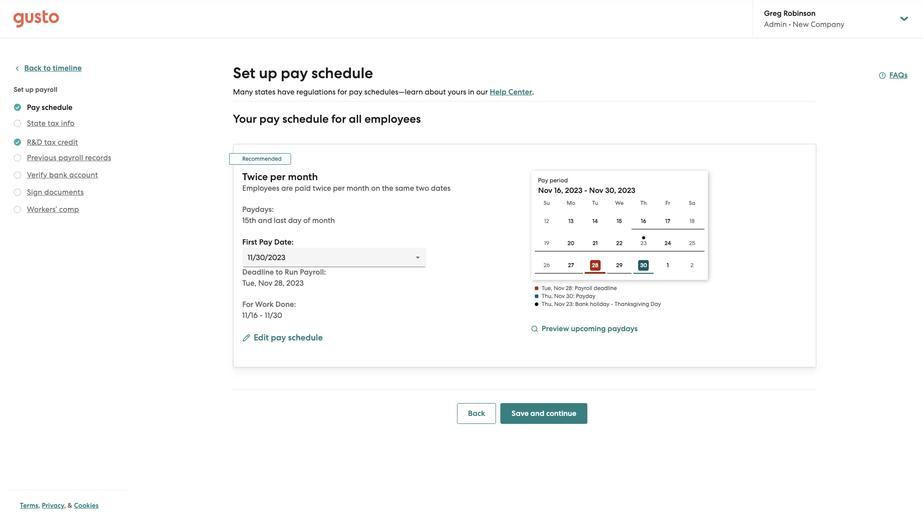 Task type: describe. For each thing, give the bounding box(es) containing it.
payroll
[[575, 285, 593, 292]]

18
[[690, 218, 695, 225]]

check image for verify
[[14, 172, 21, 179]]

many
[[233, 88, 253, 96]]

set for set up pay schedule
[[233, 64, 256, 82]]

back to timeline
[[24, 64, 82, 73]]

work
[[255, 300, 274, 309]]

save and continue button
[[501, 403, 588, 424]]

pay for pay period nov 16, 2023 - nov 30, 2023
[[539, 177, 549, 184]]

2023 inside deadline to run payroll: tue, nov 28, 2023
[[287, 279, 304, 288]]

1 vertical spatial 28
[[566, 285, 572, 292]]

help center link
[[490, 88, 533, 97]]

account
[[69, 171, 98, 179]]

payroll:
[[300, 268, 326, 277]]

set up payroll
[[14, 86, 57, 94]]

1 circle check image from the top
[[14, 102, 21, 113]]

for
[[242, 300, 254, 309]]

bank
[[49, 171, 67, 179]]

24
[[665, 240, 672, 247]]

new
[[793, 20, 810, 29]]

tax for credit
[[44, 138, 56, 147]]

faqs
[[890, 71, 909, 80]]

and inside button
[[531, 409, 545, 418]]

first pay date:
[[242, 238, 294, 247]]

check image for state
[[14, 120, 21, 127]]

2 circle check image from the top
[[14, 137, 21, 148]]

check image for workers'
[[14, 206, 21, 214]]

20
[[568, 240, 575, 247]]

fr
[[666, 200, 671, 206]]

comp
[[59, 205, 79, 214]]

same
[[396, 184, 414, 193]]

2 vertical spatial pay
[[259, 238, 273, 247]]

26
[[544, 262, 550, 269]]

your pay schedule for all employees
[[233, 112, 421, 126]]

day
[[288, 216, 302, 225]]

set up pay schedule
[[233, 64, 373, 82]]

0 vertical spatial 28
[[593, 262, 599, 269]]

the
[[382, 184, 394, 193]]

21
[[593, 240, 598, 247]]

dates
[[431, 184, 451, 193]]

save and continue
[[512, 409, 577, 418]]

verify
[[27, 171, 47, 179]]

pay inside button
[[271, 333, 286, 343]]

r&d tax credit button
[[27, 137, 78, 148]]

two
[[416, 184, 430, 193]]

1 horizontal spatial 23
[[641, 240, 647, 247]]

workers' comp
[[27, 205, 79, 214]]

credit
[[58, 138, 78, 147]]

16,
[[555, 186, 564, 195]]

workers' comp button
[[27, 204, 79, 215]]

29
[[617, 262, 623, 269]]

tax for info
[[48, 119, 59, 128]]

nov inside deadline to run payroll: tue, nov 28, 2023
[[259, 279, 273, 288]]

check image for previous
[[14, 154, 21, 162]]

thu, nov 23 : bank holiday - thanksgiving day
[[542, 301, 662, 308]]

edit pay schedule
[[254, 333, 323, 343]]

previous payroll records button
[[27, 153, 111, 163]]

tu
[[593, 200, 599, 206]]

r&d tax credit
[[27, 138, 78, 147]]

of
[[304, 216, 311, 225]]

nov up su
[[539, 186, 553, 195]]

pay period nov 16, 2023 - nov 30, 2023
[[539, 177, 636, 195]]

25
[[690, 240, 696, 247]]

•
[[789, 20, 792, 29]]

0 vertical spatial per
[[270, 171, 286, 183]]

1
[[667, 262, 669, 269]]

pay inside 'many states have regulations for pay schedules—learn about yours in our help center .'
[[349, 88, 363, 96]]

pay schedule
[[27, 103, 73, 112]]

payday
[[576, 293, 596, 300]]

period
[[550, 177, 568, 184]]

19
[[545, 240, 550, 247]]

nov down thu, nov 30 : payday on the right of page
[[555, 301, 565, 308]]

preview upcoming paydays
[[542, 324, 638, 334]]

for work done: 11/16 - 11/30
[[242, 300, 296, 320]]

- inside pay period nov 16, 2023 - nov 30, 2023
[[585, 186, 588, 195]]

1 vertical spatial for
[[332, 112, 346, 126]]

first
[[242, 238, 257, 247]]

schedule up regulations
[[312, 64, 373, 82]]

schedule inside button
[[288, 333, 323, 343]]

r&d
[[27, 138, 42, 147]]

17
[[666, 218, 671, 225]]

nov down tue, nov 28 : payroll deadline
[[555, 293, 565, 300]]

0 vertical spatial month
[[288, 171, 318, 183]]

pay up have
[[281, 64, 308, 82]]

edit pay schedule button
[[242, 332, 323, 345]]

thu, for thu, nov 30 : payday
[[542, 293, 553, 300]]

paydays:
[[242, 205, 274, 214]]

twice per month employees are paid twice per month on the same two dates
[[242, 171, 451, 193]]

2
[[691, 262, 694, 269]]

on
[[372, 184, 380, 193]]

tue, inside deadline to run payroll: tue, nov 28, 2023
[[242, 279, 257, 288]]

terms
[[20, 502, 38, 510]]

holiday
[[590, 301, 610, 308]]

1 vertical spatial 23
[[567, 301, 573, 308]]

many states have regulations for pay schedules—learn about yours in our help center .
[[233, 88, 535, 97]]

have
[[278, 88, 295, 96]]

workers'
[[27, 205, 57, 214]]

.
[[533, 88, 535, 96]]

back to timeline button
[[14, 63, 82, 74]]

16
[[642, 218, 647, 225]]

and inside paydays: 15th and last day of month
[[258, 216, 272, 225]]

save
[[512, 409, 529, 418]]

sign documents
[[27, 188, 84, 197]]

back for back to timeline
[[24, 64, 42, 73]]

nov up tu
[[590, 186, 604, 195]]

help
[[490, 88, 507, 97]]

employees
[[242, 184, 280, 193]]

thu, for thu, nov 23 : bank holiday - thanksgiving day
[[542, 301, 553, 308]]

mo
[[567, 200, 576, 206]]

22
[[617, 240, 623, 247]]

in
[[469, 88, 475, 96]]

terms link
[[20, 502, 38, 510]]

sign
[[27, 188, 42, 197]]

home image
[[13, 10, 59, 28]]



Task type: locate. For each thing, give the bounding box(es) containing it.
1 horizontal spatial module__icon___go7vc image
[[532, 326, 539, 333]]

1 vertical spatial check image
[[14, 172, 21, 179]]

pay up the state
[[27, 103, 40, 112]]

,
[[38, 502, 40, 510], [64, 502, 66, 510]]

23 down the 16
[[641, 240, 647, 247]]

1 horizontal spatial per
[[333, 184, 345, 193]]

thu, down thu, nov 30 : payday on the right of page
[[542, 301, 553, 308]]

1 horizontal spatial payroll
[[58, 153, 83, 162]]

, left the privacy
[[38, 502, 40, 510]]

schedule inside list
[[42, 103, 73, 112]]

3 check image from the top
[[14, 206, 21, 214]]

schedule up state tax info button
[[42, 103, 73, 112]]

month
[[288, 171, 318, 183], [347, 184, 370, 193], [312, 216, 335, 225]]

thu, down 26 on the bottom of page
[[542, 293, 553, 300]]

tue, down deadline
[[242, 279, 257, 288]]

1 vertical spatial module__icon___go7vc image
[[242, 334, 250, 342]]

check image left workers' at top left
[[14, 206, 21, 214]]

0 horizontal spatial to
[[44, 64, 51, 73]]

for inside 'many states have regulations for pay schedules—learn about yours in our help center .'
[[338, 88, 347, 96]]

0 vertical spatial payroll
[[35, 86, 57, 94]]

1 vertical spatial :
[[574, 293, 575, 300]]

- right 11/16
[[260, 311, 263, 320]]

nov up thu, nov 30 : payday on the right of page
[[554, 285, 565, 292]]

30 left 1
[[641, 262, 648, 269]]

2 vertical spatial -
[[260, 311, 263, 320]]

regulations
[[297, 88, 336, 96]]

circle check image
[[14, 102, 21, 113], [14, 137, 21, 148]]

, left &
[[64, 502, 66, 510]]

1 horizontal spatial up
[[259, 64, 277, 82]]

pay
[[281, 64, 308, 82], [349, 88, 363, 96], [260, 112, 280, 126], [271, 333, 286, 343]]

circle check image down "set up payroll"
[[14, 102, 21, 113]]

- left 30,
[[585, 186, 588, 195]]

are
[[282, 184, 293, 193]]

2 , from the left
[[64, 502, 66, 510]]

center
[[509, 88, 533, 97]]

to
[[44, 64, 51, 73], [276, 268, 283, 277]]

&
[[68, 502, 73, 510]]

23
[[641, 240, 647, 247], [567, 301, 573, 308]]

0 vertical spatial check image
[[14, 154, 21, 162]]

deadline
[[594, 285, 617, 292]]

sa
[[689, 200, 696, 206]]

states
[[255, 88, 276, 96]]

per up "are"
[[270, 171, 286, 183]]

check image
[[14, 120, 21, 127], [14, 172, 21, 179], [14, 206, 21, 214]]

and down paydays:
[[258, 216, 272, 225]]

2023 down the run
[[287, 279, 304, 288]]

1 check image from the top
[[14, 154, 21, 162]]

: down tue, nov 28 : payroll deadline
[[574, 293, 575, 300]]

1 horizontal spatial to
[[276, 268, 283, 277]]

module__icon___go7vc image for edit pay schedule
[[242, 334, 250, 342]]

0 vertical spatial thu,
[[542, 293, 553, 300]]

edit
[[254, 333, 269, 343]]

1 vertical spatial check image
[[14, 189, 21, 196]]

0 horizontal spatial per
[[270, 171, 286, 183]]

15
[[617, 218, 623, 225]]

payroll down the credit
[[58, 153, 83, 162]]

0 horizontal spatial 28
[[566, 285, 572, 292]]

2 horizontal spatial -
[[611, 301, 614, 308]]

check image left the state
[[14, 120, 21, 127]]

cookies button
[[74, 501, 99, 511]]

pay right first
[[259, 238, 273, 247]]

: left bank
[[573, 301, 574, 308]]

1 vertical spatial set
[[14, 86, 24, 94]]

1 vertical spatial 30
[[567, 293, 574, 300]]

th
[[641, 200, 647, 206]]

0 horizontal spatial 23
[[567, 301, 573, 308]]

0 horizontal spatial ,
[[38, 502, 40, 510]]

1 vertical spatial -
[[611, 301, 614, 308]]

pay inside pay period nov 16, 2023 - nov 30, 2023
[[539, 177, 549, 184]]

2 vertical spatial :
[[573, 301, 574, 308]]

0 vertical spatial -
[[585, 186, 588, 195]]

month left on
[[347, 184, 370, 193]]

twice
[[313, 184, 331, 193]]

up up pay schedule
[[25, 86, 34, 94]]

0 vertical spatial :
[[572, 285, 574, 292]]

2023
[[565, 186, 583, 195], [618, 186, 636, 195], [287, 279, 304, 288]]

faqs button
[[880, 70, 909, 81]]

1 horizontal spatial back
[[469, 409, 486, 418]]

month right of
[[312, 216, 335, 225]]

: up thu, nov 30 : payday on the right of page
[[572, 285, 574, 292]]

module__icon___go7vc image left preview
[[532, 326, 539, 333]]

23 down thu, nov 30 : payday on the right of page
[[567, 301, 573, 308]]

2023 up "we"
[[618, 186, 636, 195]]

1 vertical spatial pay
[[539, 177, 549, 184]]

check image left verify
[[14, 172, 21, 179]]

2 check image from the top
[[14, 189, 21, 196]]

1 horizontal spatial 28
[[593, 262, 599, 269]]

up up states at top left
[[259, 64, 277, 82]]

0 vertical spatial up
[[259, 64, 277, 82]]

1 thu, from the top
[[542, 293, 553, 300]]

to inside button
[[44, 64, 51, 73]]

schedule down regulations
[[283, 112, 329, 126]]

1 vertical spatial and
[[531, 409, 545, 418]]

robinson
[[784, 9, 816, 18]]

and
[[258, 216, 272, 225], [531, 409, 545, 418]]

cookies
[[74, 502, 99, 510]]

27
[[568, 262, 575, 269]]

1 vertical spatial thu,
[[542, 301, 553, 308]]

tax inside state tax info button
[[48, 119, 59, 128]]

1 horizontal spatial and
[[531, 409, 545, 418]]

: for tue, nov 28
[[572, 285, 574, 292]]

month inside paydays: 15th and last day of month
[[312, 216, 335, 225]]

1 horizontal spatial 30
[[641, 262, 648, 269]]

nov down deadline
[[259, 279, 273, 288]]

2 horizontal spatial pay
[[539, 177, 549, 184]]

timeline
[[53, 64, 82, 73]]

back inside button
[[469, 409, 486, 418]]

verify bank account
[[27, 171, 98, 179]]

1 vertical spatial circle check image
[[14, 137, 21, 148]]

1 vertical spatial tax
[[44, 138, 56, 147]]

2 vertical spatial month
[[312, 216, 335, 225]]

0 horizontal spatial 2023
[[287, 279, 304, 288]]

preview upcoming paydays button
[[532, 324, 638, 336]]

for left all
[[332, 112, 346, 126]]

1 horizontal spatial ,
[[64, 502, 66, 510]]

per right twice
[[333, 184, 345, 193]]

0 horizontal spatial tue,
[[242, 279, 257, 288]]

check image left sign
[[14, 189, 21, 196]]

30
[[641, 262, 648, 269], [567, 293, 574, 300]]

28 down 21
[[593, 262, 599, 269]]

set down back to timeline button at the left top of the page
[[14, 86, 24, 94]]

0 horizontal spatial payroll
[[35, 86, 57, 94]]

- right holiday
[[611, 301, 614, 308]]

0 horizontal spatial 30
[[567, 293, 574, 300]]

back inside button
[[24, 64, 42, 73]]

about
[[425, 88, 446, 96]]

all
[[349, 112, 362, 126]]

0 horizontal spatial up
[[25, 86, 34, 94]]

for right regulations
[[338, 88, 347, 96]]

to for timeline
[[44, 64, 51, 73]]

last
[[274, 216, 287, 225]]

done:
[[276, 300, 296, 309]]

day
[[651, 301, 662, 308]]

date:
[[274, 238, 294, 247]]

set for set up payroll
[[14, 86, 24, 94]]

tax right the r&d
[[44, 138, 56, 147]]

0 vertical spatial to
[[44, 64, 51, 73]]

0 horizontal spatial module__icon___go7vc image
[[242, 334, 250, 342]]

13
[[569, 218, 574, 225]]

1 horizontal spatial 2023
[[565, 186, 583, 195]]

1 vertical spatial to
[[276, 268, 283, 277]]

your
[[233, 112, 257, 126]]

pay schedule list
[[14, 102, 122, 217]]

0 horizontal spatial back
[[24, 64, 42, 73]]

twice
[[242, 171, 268, 183]]

up
[[259, 64, 277, 82], [25, 86, 34, 94]]

pay right the your
[[260, 112, 280, 126]]

0 vertical spatial check image
[[14, 120, 21, 127]]

1 vertical spatial month
[[347, 184, 370, 193]]

1 vertical spatial payroll
[[58, 153, 83, 162]]

schedules—learn
[[365, 88, 423, 96]]

28
[[593, 262, 599, 269], [566, 285, 572, 292]]

to inside deadline to run payroll: tue, nov 28, 2023
[[276, 268, 283, 277]]

1 horizontal spatial pay
[[259, 238, 273, 247]]

tax left info
[[48, 119, 59, 128]]

schedule down done:
[[288, 333, 323, 343]]

run
[[285, 268, 298, 277]]

state tax info
[[27, 119, 75, 128]]

back for back
[[469, 409, 486, 418]]

upcoming
[[571, 324, 606, 334]]

to up 28,
[[276, 268, 283, 277]]

company
[[811, 20, 845, 29]]

1 vertical spatial per
[[333, 184, 345, 193]]

payroll up pay schedule
[[35, 86, 57, 94]]

module__icon___go7vc image left the edit
[[242, 334, 250, 342]]

set
[[233, 64, 256, 82], [14, 86, 24, 94]]

28,
[[275, 279, 285, 288]]

28 up thu, nov 30 : payday on the right of page
[[566, 285, 572, 292]]

greg robinson admin • new company
[[765, 9, 845, 29]]

30 down tue, nov 28 : payroll deadline
[[567, 293, 574, 300]]

month up paid
[[288, 171, 318, 183]]

0 horizontal spatial pay
[[27, 103, 40, 112]]

1 horizontal spatial -
[[585, 186, 588, 195]]

1 , from the left
[[38, 502, 40, 510]]

30,
[[606, 186, 617, 195]]

to left timeline
[[44, 64, 51, 73]]

back button
[[457, 403, 497, 424]]

greg
[[765, 9, 782, 18]]

0 horizontal spatial and
[[258, 216, 272, 225]]

back left save
[[469, 409, 486, 418]]

pay right the edit
[[271, 333, 286, 343]]

deadline
[[242, 268, 274, 277]]

1 vertical spatial back
[[469, 409, 486, 418]]

0 vertical spatial back
[[24, 64, 42, 73]]

2 check image from the top
[[14, 172, 21, 179]]

pay for pay schedule
[[27, 103, 40, 112]]

previous
[[27, 153, 57, 162]]

documents
[[44, 188, 84, 197]]

paydays: 15th and last day of month
[[242, 205, 335, 225]]

15th
[[242, 216, 256, 225]]

14
[[593, 218, 598, 225]]

module__icon___go7vc image
[[532, 326, 539, 333], [242, 334, 250, 342]]

0 vertical spatial and
[[258, 216, 272, 225]]

2 thu, from the top
[[542, 301, 553, 308]]

12
[[545, 218, 550, 225]]

set up many
[[233, 64, 256, 82]]

tue, up thu, nov 30 : payday on the right of page
[[542, 285, 553, 292]]

2023 up mo
[[565, 186, 583, 195]]

0 vertical spatial 30
[[641, 262, 648, 269]]

our
[[477, 88, 488, 96]]

- inside for work done: 11/16 - 11/30
[[260, 311, 263, 320]]

paydays
[[608, 324, 638, 334]]

tue,
[[242, 279, 257, 288], [542, 285, 553, 292]]

preview
[[542, 324, 570, 334]]

module__icon___go7vc image inside preview upcoming paydays "button"
[[532, 326, 539, 333]]

0 horizontal spatial set
[[14, 86, 24, 94]]

pay inside pay schedule list
[[27, 103, 40, 112]]

0 vertical spatial tax
[[48, 119, 59, 128]]

circle check image left the r&d
[[14, 137, 21, 148]]

1 horizontal spatial set
[[233, 64, 256, 82]]

up for payroll
[[25, 86, 34, 94]]

1 check image from the top
[[14, 120, 21, 127]]

0 vertical spatial for
[[338, 88, 347, 96]]

0 vertical spatial set
[[233, 64, 256, 82]]

state
[[27, 119, 46, 128]]

0 vertical spatial pay
[[27, 103, 40, 112]]

info
[[61, 119, 75, 128]]

back up "set up payroll"
[[24, 64, 42, 73]]

: for thu, nov 30
[[574, 293, 575, 300]]

tax inside r&d tax credit button
[[44, 138, 56, 147]]

2 vertical spatial check image
[[14, 206, 21, 214]]

check image
[[14, 154, 21, 162], [14, 189, 21, 196]]

pay up all
[[349, 88, 363, 96]]

bank
[[576, 301, 589, 308]]

module__icon___go7vc image inside edit pay schedule button
[[242, 334, 250, 342]]

2 horizontal spatial 2023
[[618, 186, 636, 195]]

check image for sign
[[14, 189, 21, 196]]

module__icon___go7vc image for preview upcoming paydays
[[532, 326, 539, 333]]

for
[[338, 88, 347, 96], [332, 112, 346, 126]]

terms , privacy , & cookies
[[20, 502, 99, 510]]

payroll inside "button"
[[58, 153, 83, 162]]

and right save
[[531, 409, 545, 418]]

up for pay
[[259, 64, 277, 82]]

0 vertical spatial circle check image
[[14, 102, 21, 113]]

0 horizontal spatial -
[[260, 311, 263, 320]]

to for run
[[276, 268, 283, 277]]

0 vertical spatial 23
[[641, 240, 647, 247]]

pay left period
[[539, 177, 549, 184]]

1 horizontal spatial tue,
[[542, 285, 553, 292]]

1 vertical spatial up
[[25, 86, 34, 94]]

check image left previous at the left top
[[14, 154, 21, 162]]

0 vertical spatial module__icon___go7vc image
[[532, 326, 539, 333]]



Task type: vqa. For each thing, say whether or not it's contained in the screenshot.


